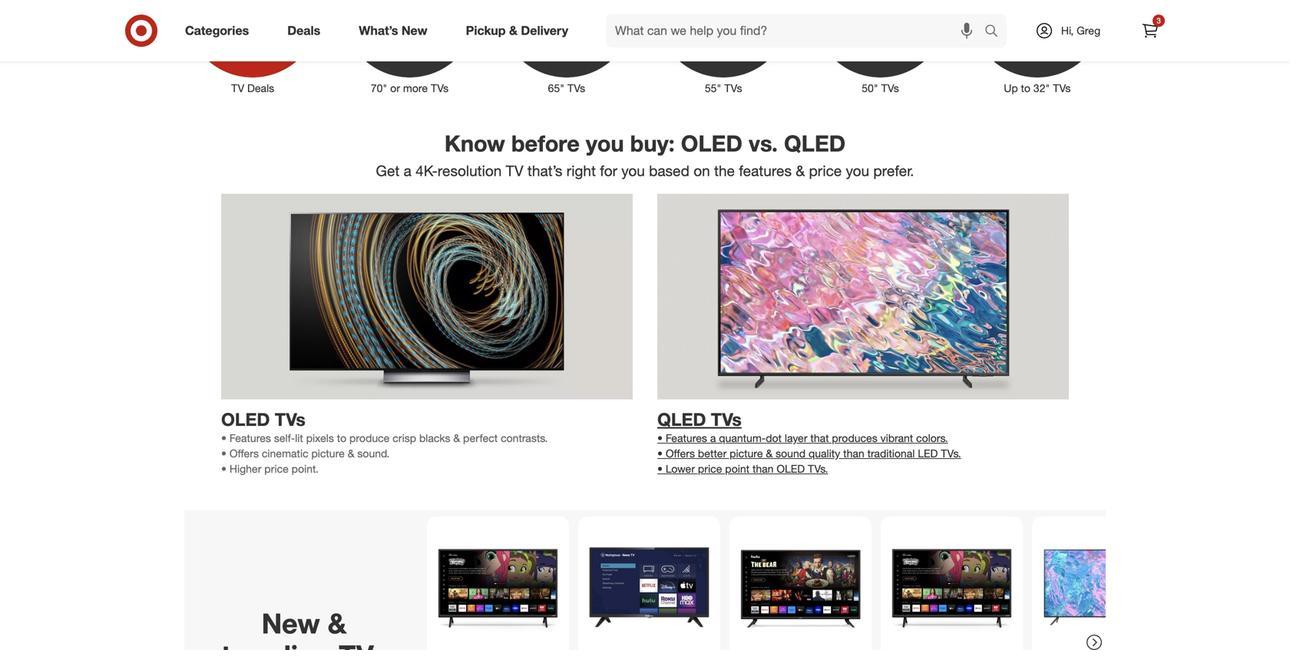 Task type: vqa. For each thing, say whether or not it's contained in the screenshot.
the TVs within 50" TVS link
yes



Task type: locate. For each thing, give the bounding box(es) containing it.
0 horizontal spatial new
[[262, 607, 320, 640]]

2 picture from the left
[[730, 447, 763, 460]]

qled inside know before you buy: oled vs. qled get a 4k-resolution tv that's right for you based on the features & price you prefer.
[[784, 130, 846, 157]]

50" tvs link
[[802, 0, 959, 96]]

1 vertical spatial a
[[710, 432, 716, 445]]

than right point
[[753, 462, 774, 476]]

0 horizontal spatial qled
[[657, 409, 706, 430]]

produce
[[349, 432, 390, 445]]

delivery
[[521, 23, 568, 38]]

crisp
[[393, 432, 416, 445]]

tvs. down 'quality'
[[808, 462, 828, 476]]

before
[[511, 130, 580, 157]]

to inside oled tvs • features self-lit pixels to produce crisp blacks & perfect contrasts. • offers cinematic picture & sound. • higher price point.
[[337, 432, 346, 445]]

quantum-
[[719, 432, 766, 445]]

oled
[[681, 130, 742, 157], [221, 409, 270, 430], [777, 462, 805, 476]]

a
[[404, 162, 412, 180], [710, 432, 716, 445]]

features up better
[[666, 432, 707, 445]]

you left prefer.
[[846, 162, 869, 180]]

features
[[739, 162, 792, 180]]

tvs
[[431, 81, 449, 95], [567, 81, 585, 95], [724, 81, 742, 95], [881, 81, 899, 95], [1053, 81, 1071, 95], [275, 409, 305, 430], [711, 409, 742, 430], [339, 638, 387, 650]]

1 picture from the left
[[311, 447, 345, 460]]

0 vertical spatial tvs.
[[941, 447, 961, 460]]

offers inside qled tvs • features a quantum-dot layer that produces vibrant colors. • offers better picture & sound quality than traditional led tvs. • lower price point than oled tvs.
[[666, 447, 695, 460]]

picture inside qled tvs • features a quantum-dot layer that produces vibrant colors. • offers better picture & sound quality than traditional led tvs. • lower price point than oled tvs.
[[730, 447, 763, 460]]

up
[[1004, 81, 1018, 95]]

a left 4k-
[[404, 162, 412, 180]]

2 horizontal spatial price
[[809, 162, 842, 180]]

1 vertical spatial tv
[[506, 162, 523, 180]]

2 horizontal spatial oled
[[777, 462, 805, 476]]

1 horizontal spatial a
[[710, 432, 716, 445]]

to right pixels
[[337, 432, 346, 445]]

for
[[600, 162, 617, 180]]

a inside know before you buy: oled vs. qled get a 4k-resolution tv that's right for you based on the features & price you prefer.
[[404, 162, 412, 180]]

1 horizontal spatial price
[[698, 462, 722, 476]]

pickup & delivery link
[[453, 14, 588, 48]]

picture down quantum-
[[730, 447, 763, 460]]

1 horizontal spatial deals
[[287, 23, 320, 38]]

0 horizontal spatial offers
[[230, 447, 259, 460]]

65"
[[548, 81, 565, 95]]

lit
[[295, 432, 303, 445]]

0 horizontal spatial than
[[753, 462, 774, 476]]

price down better
[[698, 462, 722, 476]]

on
[[694, 162, 710, 180]]

4k-
[[416, 162, 438, 180]]

1 horizontal spatial features
[[666, 432, 707, 445]]

tv down categories link
[[231, 81, 244, 95]]

new inside new & trending tvs
[[262, 607, 320, 640]]

tv
[[231, 81, 244, 95], [506, 162, 523, 180]]

1 vertical spatial new
[[262, 607, 320, 640]]

0 horizontal spatial features
[[230, 432, 271, 445]]

0 horizontal spatial price
[[264, 462, 289, 476]]

you
[[586, 130, 624, 157], [621, 162, 645, 180], [846, 162, 869, 180]]

1 horizontal spatial picture
[[730, 447, 763, 460]]

oled down sound
[[777, 462, 805, 476]]

price down cinematic
[[264, 462, 289, 476]]

than down produces
[[843, 447, 864, 460]]

new & trending tvs
[[221, 607, 387, 650]]

0 vertical spatial oled
[[681, 130, 742, 157]]

or
[[390, 81, 400, 95]]

features up higher
[[230, 432, 271, 445]]

a up better
[[710, 432, 716, 445]]

oled up on
[[681, 130, 742, 157]]

contrasts.
[[501, 432, 548, 445]]

sound.
[[357, 447, 390, 460]]

offers up 'lower'
[[666, 447, 695, 460]]

0 horizontal spatial picture
[[311, 447, 345, 460]]

1 horizontal spatial tv
[[506, 162, 523, 180]]

better
[[698, 447, 727, 460]]

What can we help you find? suggestions appear below search field
[[606, 14, 988, 48]]

& inside know before you buy: oled vs. qled get a 4k-resolution tv that's right for you based on the features & price you prefer.
[[796, 162, 805, 180]]

dot
[[766, 432, 782, 445]]

65" tvs link
[[488, 0, 645, 96]]

1 horizontal spatial oled
[[681, 130, 742, 157]]

0 vertical spatial qled
[[784, 130, 846, 157]]

2 vertical spatial oled
[[777, 462, 805, 476]]

search
[[978, 25, 1015, 40]]

0 vertical spatial tv
[[231, 81, 244, 95]]

oled inside qled tvs • features a quantum-dot layer that produces vibrant colors. • offers better picture & sound quality than traditional led tvs. • lower price point than oled tvs.
[[777, 462, 805, 476]]

55" tvs
[[705, 81, 742, 95]]

tvs.
[[941, 447, 961, 460], [808, 462, 828, 476]]

1 offers from the left
[[230, 447, 259, 460]]

what's new link
[[346, 14, 447, 48]]

features for qled
[[666, 432, 707, 445]]

know
[[445, 130, 505, 157]]

picture
[[311, 447, 345, 460], [730, 447, 763, 460]]

55"
[[705, 81, 721, 95]]

50"
[[862, 81, 878, 95]]

deals
[[287, 23, 320, 38], [247, 81, 274, 95]]

tv inside know before you buy: oled vs. qled get a 4k-resolution tv that's right for you based on the features & price you prefer.
[[506, 162, 523, 180]]

qled up better
[[657, 409, 706, 430]]

deals left what's
[[287, 23, 320, 38]]

tv left that's at the top left of the page
[[506, 162, 523, 180]]

picture down pixels
[[311, 447, 345, 460]]

higher
[[230, 462, 261, 476]]

1 vertical spatial deals
[[247, 81, 274, 95]]

1 vertical spatial to
[[337, 432, 346, 445]]

offers up higher
[[230, 447, 259, 460]]

1 vertical spatial qled
[[657, 409, 706, 430]]

3 link
[[1134, 14, 1167, 48]]

&
[[509, 23, 518, 38], [796, 162, 805, 180], [453, 432, 460, 445], [348, 447, 354, 460], [766, 447, 773, 460], [328, 607, 347, 640]]

oled tvs • features self-lit pixels to produce crisp blacks & perfect contrasts. • offers cinematic picture & sound. • higher price point.
[[221, 409, 548, 476]]

offers
[[230, 447, 259, 460], [666, 447, 695, 460]]

features inside oled tvs • features self-lit pixels to produce crisp blacks & perfect contrasts. • offers cinematic picture & sound. • higher price point.
[[230, 432, 271, 445]]

1 horizontal spatial new
[[402, 23, 427, 38]]

price inside know before you buy: oled vs. qled get a 4k-resolution tv that's right for you based on the features & price you prefer.
[[809, 162, 842, 180]]

to right up
[[1021, 81, 1031, 95]]

vs.
[[749, 130, 778, 157]]

tvs inside 55" tvs link
[[724, 81, 742, 95]]

70" or more tvs
[[371, 81, 449, 95]]

1 vertical spatial than
[[753, 462, 774, 476]]

2 offers from the left
[[666, 447, 695, 460]]

1 horizontal spatial to
[[1021, 81, 1031, 95]]

•
[[221, 432, 227, 445], [657, 432, 663, 445], [221, 447, 227, 460], [657, 447, 663, 460], [221, 462, 227, 476], [657, 462, 663, 476]]

2 features from the left
[[666, 432, 707, 445]]

cinematic
[[262, 447, 308, 460]]

price right "features"
[[809, 162, 842, 180]]

tvs inside the 50" tvs link
[[881, 81, 899, 95]]

1 features from the left
[[230, 432, 271, 445]]

0 vertical spatial to
[[1021, 81, 1031, 95]]

layer
[[785, 432, 808, 445]]

qled right vs.
[[784, 130, 846, 157]]

0 vertical spatial new
[[402, 23, 427, 38]]

tvs. right 'led'
[[941, 447, 961, 460]]

offers inside oled tvs • features self-lit pixels to produce crisp blacks & perfect contrasts. • offers cinematic picture & sound. • higher price point.
[[230, 447, 259, 460]]

up to 32" tvs link
[[959, 0, 1116, 96]]

1 horizontal spatial offers
[[666, 447, 695, 460]]

0 horizontal spatial tv
[[231, 81, 244, 95]]

0 horizontal spatial a
[[404, 162, 412, 180]]

0 horizontal spatial oled
[[221, 409, 270, 430]]

1 horizontal spatial qled
[[784, 130, 846, 157]]

buy:
[[630, 130, 675, 157]]

32"
[[1034, 81, 1050, 95]]

new
[[402, 23, 427, 38], [262, 607, 320, 640]]

to
[[1021, 81, 1031, 95], [337, 432, 346, 445]]

3
[[1157, 16, 1161, 25]]

0 horizontal spatial to
[[337, 432, 346, 445]]

0 vertical spatial a
[[404, 162, 412, 180]]

1 vertical spatial oled
[[221, 409, 270, 430]]

deals down categories link
[[247, 81, 274, 95]]

tvs inside 65" tvs link
[[567, 81, 585, 95]]

tvs inside 70" or more tvs link
[[431, 81, 449, 95]]

oled up higher
[[221, 409, 270, 430]]

0 vertical spatial than
[[843, 447, 864, 460]]

features inside qled tvs • features a quantum-dot layer that produces vibrant colors. • offers better picture & sound quality than traditional led tvs. • lower price point than oled tvs.
[[666, 432, 707, 445]]

features
[[230, 432, 271, 445], [666, 432, 707, 445]]

than
[[843, 447, 864, 460], [753, 462, 774, 476]]

pickup & delivery
[[466, 23, 568, 38]]

price
[[809, 162, 842, 180], [264, 462, 289, 476], [698, 462, 722, 476]]

1 vertical spatial tvs.
[[808, 462, 828, 476]]

pickup
[[466, 23, 506, 38]]

perfect
[[463, 432, 498, 445]]

qled
[[784, 130, 846, 157], [657, 409, 706, 430]]



Task type: describe. For each thing, give the bounding box(es) containing it.
tvs inside new & trending tvs
[[339, 638, 387, 650]]

know before you buy: oled vs. qled get a 4k-resolution tv that's right for you based on the features & price you prefer.
[[376, 130, 914, 180]]

qled tvs • features a quantum-dot layer that produces vibrant colors. • offers better picture & sound quality than traditional led tvs. • lower price point than oled tvs.
[[657, 409, 961, 476]]

vibrant
[[881, 432, 913, 445]]

1 horizontal spatial tvs.
[[941, 447, 961, 460]]

hi, greg
[[1061, 24, 1101, 37]]

tv deals link
[[174, 0, 331, 96]]

deals link
[[274, 14, 340, 48]]

quality
[[809, 447, 840, 460]]

carousel region
[[184, 511, 1174, 650]]

tvs inside the up to 32" tvs link
[[1053, 81, 1071, 95]]

picture inside oled tvs • features self-lit pixels to produce crisp blacks & perfect contrasts. • offers cinematic picture & sound. • higher price point.
[[311, 447, 345, 460]]

point
[[725, 462, 750, 476]]

vizio v-series 50" class 4k uhd hdr led smart tv - v505-j image
[[736, 523, 866, 650]]

what's new
[[359, 23, 427, 38]]

vizio d-series 32" class 720p hd full-array led smart tv - d32h-j image
[[887, 523, 1017, 650]]

search button
[[978, 14, 1015, 51]]

resolution
[[438, 162, 502, 180]]

prefer.
[[873, 162, 914, 180]]

features for oled
[[230, 432, 271, 445]]

pixels
[[306, 432, 334, 445]]

tvs inside qled tvs • features a quantum-dot layer that produces vibrant colors. • offers better picture & sound quality than traditional led tvs. • lower price point than oled tvs.
[[711, 409, 742, 430]]

what's
[[359, 23, 398, 38]]

lower
[[666, 462, 695, 476]]

vizio d-series 40" class 1080p fhd full-array led smart tv - d40f-j09 image
[[433, 523, 563, 650]]

westinghouse 32" 720p led roku smart tv - wr32ht2212 image
[[584, 523, 714, 650]]

70"
[[371, 81, 387, 95]]

50" tvs
[[862, 81, 899, 95]]

colors.
[[916, 432, 948, 445]]

the
[[714, 162, 735, 180]]

tv deals
[[231, 81, 274, 95]]

samsung 65" class cu7000 crystal uhd 4k smart tv - titan gray (un65cu7000) image
[[1038, 523, 1168, 650]]

produces
[[832, 432, 878, 445]]

led
[[918, 447, 938, 460]]

price inside oled tvs • features self-lit pixels to produce crisp blacks & perfect contrasts. • offers cinematic picture & sound. • higher price point.
[[264, 462, 289, 476]]

greg
[[1077, 24, 1101, 37]]

sound
[[776, 447, 806, 460]]

& inside qled tvs • features a quantum-dot layer that produces vibrant colors. • offers better picture & sound quality than traditional led tvs. • lower price point than oled tvs.
[[766, 447, 773, 460]]

you up 'for'
[[586, 130, 624, 157]]

you right 'for'
[[621, 162, 645, 180]]

up to 32" tvs
[[1004, 81, 1071, 95]]

qled inside qled tvs • features a quantum-dot layer that produces vibrant colors. • offers better picture & sound quality than traditional led tvs. • lower price point than oled tvs.
[[657, 409, 706, 430]]

a inside qled tvs • features a quantum-dot layer that produces vibrant colors. • offers better picture & sound quality than traditional led tvs. • lower price point than oled tvs.
[[710, 432, 716, 445]]

65" tvs
[[548, 81, 585, 95]]

right
[[567, 162, 596, 180]]

get
[[376, 162, 400, 180]]

point.
[[292, 462, 319, 476]]

that's
[[528, 162, 562, 180]]

& inside new & trending tvs
[[328, 607, 347, 640]]

tvs inside oled tvs • features self-lit pixels to produce crisp blacks & perfect contrasts. • offers cinematic picture & sound. • higher price point.
[[275, 409, 305, 430]]

self-
[[274, 432, 295, 445]]

hi,
[[1061, 24, 1074, 37]]

blacks
[[419, 432, 450, 445]]

traditional
[[867, 447, 915, 460]]

oled inside know before you buy: oled vs. qled get a 4k-resolution tv that's right for you based on the features & price you prefer.
[[681, 130, 742, 157]]

categories link
[[172, 14, 268, 48]]

1 horizontal spatial than
[[843, 447, 864, 460]]

more
[[403, 81, 428, 95]]

price inside qled tvs • features a quantum-dot layer that produces vibrant colors. • offers better picture & sound quality than traditional led tvs. • lower price point than oled tvs.
[[698, 462, 722, 476]]

0 horizontal spatial deals
[[247, 81, 274, 95]]

55" tvs link
[[645, 0, 802, 96]]

oled inside oled tvs • features self-lit pixels to produce crisp blacks & perfect contrasts. • offers cinematic picture & sound. • higher price point.
[[221, 409, 270, 430]]

trending
[[221, 638, 331, 650]]

0 horizontal spatial tvs.
[[808, 462, 828, 476]]

70" or more tvs link
[[331, 0, 488, 96]]

0 vertical spatial deals
[[287, 23, 320, 38]]

based
[[649, 162, 690, 180]]

that
[[811, 432, 829, 445]]

categories
[[185, 23, 249, 38]]



